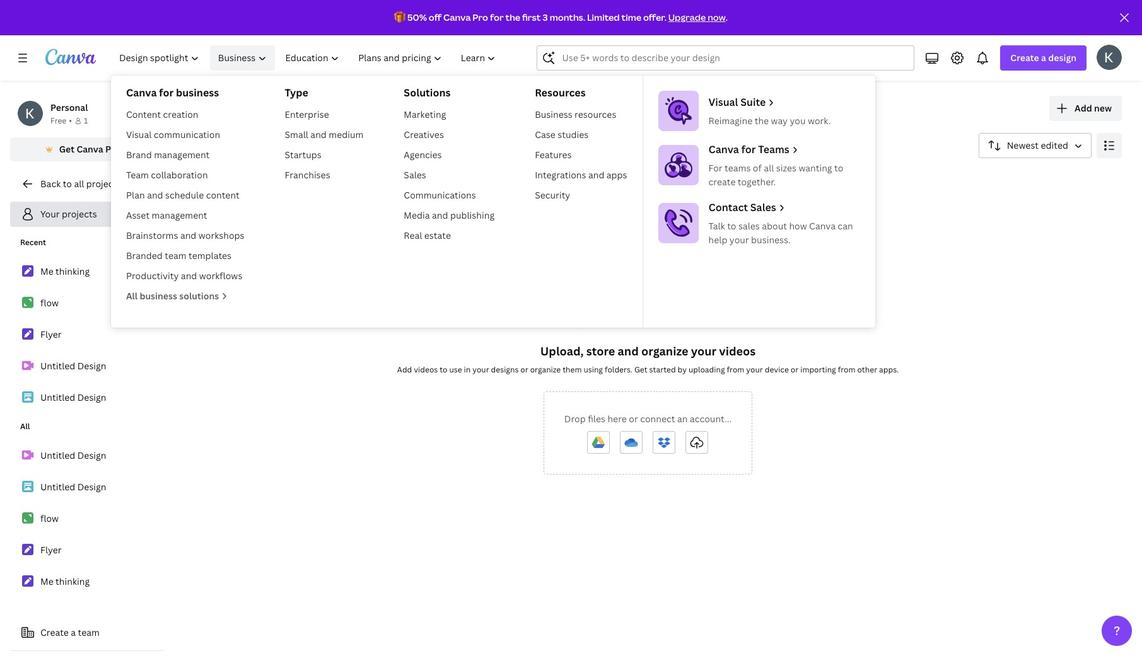 Task type: describe. For each thing, give the bounding box(es) containing it.
content
[[126, 109, 161, 121]]

drop files here or connect an account...
[[565, 413, 732, 425]]

brainstorms and workshops link
[[121, 226, 250, 246]]

canva inside button
[[77, 143, 103, 155]]

1 horizontal spatial organize
[[642, 344, 689, 359]]

device
[[765, 365, 789, 375]]

and for medium
[[311, 129, 327, 141]]

0 vertical spatial the
[[506, 11, 521, 23]]

2 untitled design from the top
[[40, 392, 106, 404]]

4 untitled from the top
[[40, 481, 75, 493]]

time
[[622, 11, 642, 23]]

brainstorms and workshops
[[126, 230, 244, 242]]

teams
[[759, 143, 790, 156]]

for
[[709, 162, 723, 174]]

way
[[771, 115, 788, 127]]

business for business
[[218, 52, 256, 64]]

all for all business solutions
[[126, 290, 138, 302]]

2 from from the left
[[838, 365, 856, 375]]

visual suite
[[709, 95, 766, 109]]

1 horizontal spatial or
[[629, 413, 638, 425]]

for for canva for teams
[[742, 143, 756, 156]]

edited
[[1041, 139, 1069, 151]]

2 vertical spatial all
[[20, 421, 30, 432]]

thinking for first 'me thinking' 'link' from the bottom of the page
[[56, 576, 90, 588]]

real estate link
[[399, 226, 500, 246]]

0 vertical spatial pro
[[473, 11, 488, 23]]

plan and schedule content
[[126, 189, 240, 201]]

business resources
[[535, 109, 617, 121]]

get inside "upload, store and organize your videos add videos to use in your designs or organize them using folders. get started by uploading from your device or importing from other apps."
[[635, 365, 648, 375]]

reimagine the way you work.
[[709, 115, 831, 127]]

marketing
[[404, 109, 446, 121]]

0 vertical spatial business
[[176, 86, 219, 100]]

team collaboration
[[126, 169, 208, 181]]

team
[[126, 169, 149, 181]]

integrations and apps link
[[530, 165, 633, 185]]

franchises link
[[280, 165, 369, 185]]

resources
[[535, 86, 586, 100]]

sizes
[[777, 162, 797, 174]]

agencies link
[[399, 145, 500, 165]]

design
[[1049, 52, 1077, 64]]

back to all projects
[[40, 178, 121, 190]]

3 untitled design from the top
[[40, 450, 106, 462]]

integrations
[[535, 169, 586, 181]]

importing
[[801, 365, 836, 375]]

create a team button
[[10, 621, 164, 646]]

3
[[543, 11, 548, 23]]

2 me thinking link from the top
[[10, 569, 164, 596]]

content
[[206, 189, 240, 201]]

talk
[[709, 220, 725, 232]]

communication
[[154, 129, 220, 141]]

your projects link
[[10, 202, 164, 227]]

off
[[429, 11, 442, 23]]

plan and schedule content link
[[121, 185, 250, 206]]

work.
[[808, 115, 831, 127]]

all business solutions
[[126, 290, 219, 302]]

1 design from the top
[[77, 360, 106, 372]]

visual for visual suite
[[709, 95, 738, 109]]

1
[[84, 115, 88, 126]]

designs button
[[278, 168, 322, 192]]

case studies
[[535, 129, 589, 141]]

case
[[535, 129, 556, 141]]

to inside the talk to sales about how canva can help your business.
[[728, 220, 737, 232]]

for for canva for business
[[159, 86, 174, 100]]

small and medium
[[285, 129, 364, 141]]

and inside "upload, store and organize your videos add videos to use in your designs or organize them using folders. get started by uploading from your device or importing from other apps."
[[618, 344, 639, 359]]

management for brand management
[[154, 149, 210, 161]]

business.
[[752, 234, 791, 246]]

creatives
[[404, 129, 444, 141]]

asset
[[126, 209, 150, 221]]

enterprise
[[285, 109, 329, 121]]

all business solutions link
[[121, 286, 250, 307]]

kendall parks image
[[1097, 45, 1122, 70]]

create
[[709, 176, 736, 188]]

add new button
[[1050, 96, 1122, 121]]

4 untitled design link from the top
[[10, 474, 164, 501]]

branded
[[126, 250, 163, 262]]

folders.
[[605, 365, 633, 375]]

wanting
[[799, 162, 833, 174]]

50%
[[408, 11, 427, 23]]

and for publishing
[[432, 209, 448, 221]]

resources
[[575, 109, 617, 121]]

upgrade now button
[[669, 11, 726, 23]]

0 horizontal spatial videos
[[414, 365, 438, 375]]

0 horizontal spatial organize
[[530, 365, 561, 375]]

0 vertical spatial your projects
[[174, 95, 309, 122]]

canva up for
[[709, 143, 739, 156]]

.
[[726, 11, 728, 23]]

communications
[[404, 189, 476, 201]]

an
[[678, 413, 688, 425]]

add inside dropdown button
[[1075, 102, 1093, 114]]

personal
[[50, 102, 88, 114]]

list containing me thinking
[[10, 259, 164, 411]]

productivity
[[126, 270, 179, 282]]

months.
[[550, 11, 586, 23]]

your left 'device'
[[747, 365, 763, 375]]

productivity and workflows
[[126, 270, 243, 282]]

list containing untitled design
[[10, 443, 164, 596]]

canva for teams
[[709, 143, 790, 156]]

get canva pro button
[[10, 138, 164, 162]]

solutions
[[179, 290, 219, 302]]

to right back
[[63, 178, 72, 190]]

create a design button
[[1001, 45, 1087, 71]]

add new
[[1075, 102, 1112, 114]]

2 design from the top
[[77, 392, 106, 404]]

add inside "upload, store and organize your videos add videos to use in your designs or organize them using folders. get started by uploading from your device or importing from other apps."
[[397, 365, 412, 375]]

0 vertical spatial projects
[[225, 95, 309, 122]]

1 me thinking link from the top
[[10, 259, 164, 285]]

brainstorms
[[126, 230, 178, 242]]

upload,
[[541, 344, 584, 359]]

3 design from the top
[[77, 450, 106, 462]]

2 flow from the top
[[40, 513, 59, 525]]

1 untitled design link from the top
[[10, 353, 164, 380]]

uploading
[[689, 365, 725, 375]]

other
[[858, 365, 878, 375]]

🎁
[[394, 11, 406, 23]]

me for first 'me thinking' 'link' from the bottom of the page
[[40, 576, 53, 588]]

to inside for teams of all sizes wanting to create together.
[[835, 162, 844, 174]]

business resources link
[[530, 105, 633, 125]]

asset management
[[126, 209, 207, 221]]

productivity and workflows link
[[121, 266, 250, 286]]

here
[[608, 413, 627, 425]]

and for workflows
[[181, 270, 197, 282]]

content creation
[[126, 109, 198, 121]]

free
[[50, 115, 66, 126]]

a for design
[[1042, 52, 1047, 64]]

me thinking for first 'me thinking' 'link' from the bottom of the page
[[40, 576, 90, 588]]

canva right off
[[444, 11, 471, 23]]

3 untitled design link from the top
[[10, 443, 164, 469]]

account...
[[690, 413, 732, 425]]

team inside button
[[78, 627, 100, 639]]

all for all button
[[179, 174, 191, 186]]

canva up content
[[126, 86, 157, 100]]

canva inside the talk to sales about how canva can help your business.
[[810, 220, 836, 232]]

create a team
[[40, 627, 100, 639]]

for teams of all sizes wanting to create together.
[[709, 162, 844, 188]]

case studies link
[[530, 125, 633, 145]]

1 flow from the top
[[40, 297, 59, 309]]



Task type: vqa. For each thing, say whether or not it's contained in the screenshot.
Create a blank Fantasy Book Cover Element on the bottom left of the page
no



Task type: locate. For each thing, give the bounding box(es) containing it.
1 vertical spatial create
[[40, 627, 69, 639]]

1 me from the top
[[40, 266, 53, 278]]

for left first
[[490, 11, 504, 23]]

medium
[[329, 129, 364, 141]]

3 untitled from the top
[[40, 450, 75, 462]]

1 horizontal spatial all
[[126, 290, 138, 302]]

0 vertical spatial flyer
[[40, 329, 62, 341]]

get down •
[[59, 143, 74, 155]]

1 horizontal spatial videos
[[719, 344, 756, 359]]

talk to sales about how canva can help your business.
[[709, 220, 853, 246]]

your up uploading
[[691, 344, 717, 359]]

0 vertical spatial create
[[1011, 52, 1040, 64]]

1 vertical spatial for
[[159, 86, 174, 100]]

1 flyer link from the top
[[10, 322, 164, 348]]

reimagine
[[709, 115, 753, 127]]

0 vertical spatial flow
[[40, 297, 59, 309]]

your inside the talk to sales about how canva can help your business.
[[730, 234, 749, 246]]

and down branded team templates link
[[181, 270, 197, 282]]

templates
[[189, 250, 232, 262]]

2 me thinking from the top
[[40, 576, 90, 588]]

create a design
[[1011, 52, 1077, 64]]

visual
[[709, 95, 738, 109], [126, 129, 152, 141]]

use
[[450, 365, 462, 375]]

media and publishing
[[404, 209, 495, 221]]

list
[[10, 259, 164, 411], [10, 443, 164, 596]]

organize
[[642, 344, 689, 359], [530, 365, 561, 375]]

1 vertical spatial list
[[10, 443, 164, 596]]

1 vertical spatial videos
[[414, 365, 438, 375]]

0 vertical spatial all
[[179, 174, 191, 186]]

1 vertical spatial your
[[40, 208, 60, 220]]

to right talk
[[728, 220, 737, 232]]

2 vertical spatial projects
[[62, 208, 97, 220]]

create inside dropdown button
[[1011, 52, 1040, 64]]

1 vertical spatial add
[[397, 365, 412, 375]]

0 horizontal spatial all
[[20, 421, 30, 432]]

add left new
[[1075, 102, 1093, 114]]

and down communications
[[432, 209, 448, 221]]

enterprise link
[[280, 105, 369, 125]]

1 flow link from the top
[[10, 290, 164, 317]]

projects left plan
[[86, 178, 121, 190]]

flow
[[40, 297, 59, 309], [40, 513, 59, 525]]

or right 'device'
[[791, 365, 799, 375]]

your
[[174, 95, 220, 122], [40, 208, 60, 220]]

add
[[1075, 102, 1093, 114], [397, 365, 412, 375]]

2 thinking from the top
[[56, 576, 90, 588]]

features
[[535, 149, 572, 161]]

1 vertical spatial team
[[78, 627, 100, 639]]

sales down the 'agencies'
[[404, 169, 426, 181]]

your down back
[[40, 208, 60, 220]]

1 horizontal spatial the
[[755, 115, 769, 127]]

brand management
[[126, 149, 210, 161]]

2 horizontal spatial all
[[179, 174, 191, 186]]

flow link
[[10, 290, 164, 317], [10, 506, 164, 533]]

to right wanting
[[835, 162, 844, 174]]

teams
[[725, 162, 751, 174]]

brand
[[126, 149, 152, 161]]

get left 'started'
[[635, 365, 648, 375]]

brand management link
[[121, 145, 250, 165]]

1 me thinking from the top
[[40, 266, 90, 278]]

your
[[730, 234, 749, 246], [691, 344, 717, 359], [473, 365, 489, 375], [747, 365, 763, 375]]

0 horizontal spatial get
[[59, 143, 74, 155]]

Sort by button
[[979, 133, 1092, 158]]

and down asset management link
[[180, 230, 196, 242]]

0 horizontal spatial from
[[727, 365, 745, 375]]

1 vertical spatial flow link
[[10, 506, 164, 533]]

create for create a team
[[40, 627, 69, 639]]

contact
[[709, 201, 748, 215]]

your up communication
[[174, 95, 220, 122]]

publishing
[[450, 209, 495, 221]]

real estate
[[404, 230, 451, 242]]

back to all projects link
[[10, 172, 164, 197]]

0 vertical spatial organize
[[642, 344, 689, 359]]

add left use
[[397, 365, 412, 375]]

create for create a design
[[1011, 52, 1040, 64]]

business inside all business solutions link
[[140, 290, 177, 302]]

1 from from the left
[[727, 365, 745, 375]]

the left first
[[506, 11, 521, 23]]

0 vertical spatial for
[[490, 11, 504, 23]]

canva left can
[[810, 220, 836, 232]]

media and publishing link
[[399, 206, 500, 226]]

offer.
[[644, 11, 667, 23]]

visual for visual communication
[[126, 129, 152, 141]]

2 vertical spatial for
[[742, 143, 756, 156]]

0 vertical spatial management
[[154, 149, 210, 161]]

from
[[727, 365, 745, 375], [838, 365, 856, 375]]

1 vertical spatial projects
[[86, 178, 121, 190]]

business inside menu
[[535, 109, 573, 121]]

all inside for teams of all sizes wanting to create together.
[[764, 162, 774, 174]]

real
[[404, 230, 422, 242]]

1 horizontal spatial a
[[1042, 52, 1047, 64]]

1 vertical spatial all
[[74, 178, 84, 190]]

visual communication
[[126, 129, 220, 141]]

management down plan and schedule content
[[152, 209, 207, 221]]

all inside business menu
[[126, 290, 138, 302]]

Search search field
[[562, 46, 890, 70]]

small and medium link
[[280, 125, 369, 145]]

content creation link
[[121, 105, 250, 125]]

0 vertical spatial list
[[10, 259, 164, 411]]

1 vertical spatial me thinking
[[40, 576, 90, 588]]

and up folders.
[[618, 344, 639, 359]]

sales link
[[399, 165, 500, 185]]

how
[[790, 220, 807, 232]]

and right plan
[[147, 189, 163, 201]]

projects up small
[[225, 95, 309, 122]]

thinking for 1st 'me thinking' 'link'
[[56, 266, 90, 278]]

top level navigation element
[[111, 45, 875, 328]]

plan
[[126, 189, 145, 201]]

1 horizontal spatial all
[[764, 162, 774, 174]]

apps.
[[880, 365, 899, 375]]

0 vertical spatial me
[[40, 266, 53, 278]]

4 design from the top
[[77, 481, 106, 493]]

pro left brand
[[105, 143, 120, 155]]

thinking down your projects link
[[56, 266, 90, 278]]

asset management link
[[121, 206, 250, 226]]

1 vertical spatial visual
[[126, 129, 152, 141]]

videos left use
[[414, 365, 438, 375]]

1 vertical spatial flow
[[40, 513, 59, 525]]

get inside button
[[59, 143, 74, 155]]

0 horizontal spatial your
[[40, 208, 60, 220]]

1 horizontal spatial get
[[635, 365, 648, 375]]

a for team
[[71, 627, 76, 639]]

1 vertical spatial business
[[140, 290, 177, 302]]

1 vertical spatial the
[[755, 115, 769, 127]]

solutions
[[404, 86, 451, 100]]

business inside dropdown button
[[218, 52, 256, 64]]

untitled design
[[40, 360, 106, 372], [40, 392, 106, 404], [40, 450, 106, 462], [40, 481, 106, 493]]

0 horizontal spatial or
[[521, 365, 529, 375]]

your down sales
[[730, 234, 749, 246]]

newest edited
[[1007, 139, 1069, 151]]

me thinking up create a team
[[40, 576, 90, 588]]

0 vertical spatial sales
[[404, 169, 426, 181]]

1 vertical spatial flyer link
[[10, 538, 164, 564]]

1 vertical spatial thinking
[[56, 576, 90, 588]]

and left apps
[[589, 169, 605, 181]]

recent
[[20, 237, 46, 248]]

security link
[[530, 185, 633, 206]]

your inside your projects link
[[40, 208, 60, 220]]

studies
[[558, 129, 589, 141]]

2 horizontal spatial for
[[742, 143, 756, 156]]

2 horizontal spatial or
[[791, 365, 799, 375]]

None search field
[[537, 45, 915, 71]]

canva down 1
[[77, 143, 103, 155]]

1 horizontal spatial your projects
[[174, 95, 309, 122]]

1 horizontal spatial from
[[838, 365, 856, 375]]

0 vertical spatial videos
[[719, 344, 756, 359]]

1 vertical spatial your projects
[[40, 208, 97, 220]]

0 vertical spatial me thinking link
[[10, 259, 164, 285]]

for up of
[[742, 143, 756, 156]]

1 horizontal spatial your
[[174, 95, 220, 122]]

team inside business menu
[[165, 250, 187, 262]]

your projects down back to all projects
[[40, 208, 97, 220]]

1 horizontal spatial add
[[1075, 102, 1093, 114]]

the left way at the top right
[[755, 115, 769, 127]]

limited
[[587, 11, 620, 23]]

1 thinking from the top
[[56, 266, 90, 278]]

1 vertical spatial organize
[[530, 365, 561, 375]]

upgrade
[[669, 11, 706, 23]]

1 untitled from the top
[[40, 360, 75, 372]]

connect
[[640, 413, 675, 425]]

and for workshops
[[180, 230, 196, 242]]

0 horizontal spatial your projects
[[40, 208, 97, 220]]

1 vertical spatial me thinking link
[[10, 569, 164, 596]]

2 list from the top
[[10, 443, 164, 596]]

a inside button
[[71, 627, 76, 639]]

1 flyer from the top
[[40, 329, 62, 341]]

communications link
[[399, 185, 500, 206]]

0 vertical spatial flyer link
[[10, 322, 164, 348]]

1 vertical spatial pro
[[105, 143, 120, 155]]

me thinking
[[40, 266, 90, 278], [40, 576, 90, 588]]

and for schedule
[[147, 189, 163, 201]]

or
[[521, 365, 529, 375], [791, 365, 799, 375], [629, 413, 638, 425]]

all
[[179, 174, 191, 186], [126, 290, 138, 302], [20, 421, 30, 432]]

1 horizontal spatial for
[[490, 11, 504, 23]]

me
[[40, 266, 53, 278], [40, 576, 53, 588]]

0 horizontal spatial for
[[159, 86, 174, 100]]

free •
[[50, 115, 72, 126]]

for up content creation
[[159, 86, 174, 100]]

0 horizontal spatial the
[[506, 11, 521, 23]]

business for business resources
[[535, 109, 573, 121]]

upload, store and organize your videos add videos to use in your designs or organize them using folders. get started by uploading from your device or importing from other apps.
[[397, 344, 899, 375]]

or right here
[[629, 413, 638, 425]]

1 vertical spatial get
[[635, 365, 648, 375]]

creation
[[163, 109, 198, 121]]

management down visual communication link
[[154, 149, 210, 161]]

in
[[464, 365, 471, 375]]

visual inside visual communication link
[[126, 129, 152, 141]]

me for 1st 'me thinking' 'link'
[[40, 266, 53, 278]]

1 vertical spatial all
[[126, 290, 138, 302]]

videos up uploading
[[719, 344, 756, 359]]

2 untitled design link from the top
[[10, 385, 164, 411]]

0 vertical spatial flow link
[[10, 290, 164, 317]]

management
[[154, 149, 210, 161], [152, 209, 207, 221]]

startups link
[[280, 145, 369, 165]]

0 vertical spatial business
[[218, 52, 256, 64]]

1 vertical spatial flyer
[[40, 544, 62, 556]]

pro right off
[[473, 11, 488, 23]]

1 horizontal spatial create
[[1011, 52, 1040, 64]]

the inside business menu
[[755, 115, 769, 127]]

type
[[285, 86, 308, 100]]

0 horizontal spatial team
[[78, 627, 100, 639]]

2 flow link from the top
[[10, 506, 164, 533]]

team
[[165, 250, 187, 262], [78, 627, 100, 639]]

to left use
[[440, 365, 448, 375]]

visual communication link
[[121, 125, 250, 145]]

pro inside button
[[105, 143, 120, 155]]

0 vertical spatial team
[[165, 250, 187, 262]]

1 vertical spatial me
[[40, 576, 53, 588]]

create inside button
[[40, 627, 69, 639]]

help
[[709, 234, 728, 246]]

business up content creation link
[[176, 86, 219, 100]]

all right back
[[74, 178, 84, 190]]

from right uploading
[[727, 365, 745, 375]]

1 horizontal spatial business
[[535, 109, 573, 121]]

1 vertical spatial sales
[[751, 201, 777, 215]]

thinking up create a team
[[56, 576, 90, 588]]

visual up reimagine
[[709, 95, 738, 109]]

0 vertical spatial add
[[1075, 102, 1093, 114]]

business
[[176, 86, 219, 100], [140, 290, 177, 302]]

startups
[[285, 149, 322, 161]]

organize up 'started'
[[642, 344, 689, 359]]

0 horizontal spatial create
[[40, 627, 69, 639]]

1 vertical spatial business
[[535, 109, 573, 121]]

me thinking link up create a team button
[[10, 569, 164, 596]]

collaboration
[[151, 169, 208, 181]]

1 horizontal spatial sales
[[751, 201, 777, 215]]

and down enterprise link
[[311, 129, 327, 141]]

me thinking down recent
[[40, 266, 90, 278]]

a
[[1042, 52, 1047, 64], [71, 627, 76, 639]]

your right in
[[473, 365, 489, 375]]

designs
[[283, 174, 317, 186]]

creatives link
[[399, 125, 500, 145]]

to
[[835, 162, 844, 174], [63, 178, 72, 190], [728, 220, 737, 232], [440, 365, 448, 375]]

1 list from the top
[[10, 259, 164, 411]]

0 horizontal spatial sales
[[404, 169, 426, 181]]

0 horizontal spatial visual
[[126, 129, 152, 141]]

2 flyer link from the top
[[10, 538, 164, 564]]

0 horizontal spatial business
[[218, 52, 256, 64]]

business menu
[[111, 76, 875, 328]]

me thinking for 1st 'me thinking' 'link'
[[40, 266, 90, 278]]

management for asset management
[[152, 209, 207, 221]]

0 horizontal spatial add
[[397, 365, 412, 375]]

visual up brand
[[126, 129, 152, 141]]

2 me from the top
[[40, 576, 53, 588]]

franchises
[[285, 169, 330, 181]]

get canva pro
[[59, 143, 120, 155]]

me thinking link down your projects link
[[10, 259, 164, 285]]

can
[[838, 220, 853, 232]]

0 vertical spatial a
[[1042, 52, 1047, 64]]

flyer link
[[10, 322, 164, 348], [10, 538, 164, 564]]

1 horizontal spatial team
[[165, 250, 187, 262]]

1 vertical spatial management
[[152, 209, 207, 221]]

organize down upload,
[[530, 365, 561, 375]]

1 horizontal spatial pro
[[473, 11, 488, 23]]

all inside button
[[179, 174, 191, 186]]

0 horizontal spatial all
[[74, 178, 84, 190]]

0 vertical spatial all
[[764, 162, 774, 174]]

projects down back to all projects
[[62, 208, 97, 220]]

pro
[[473, 11, 488, 23], [105, 143, 120, 155]]

1 horizontal spatial visual
[[709, 95, 738, 109]]

new
[[1095, 102, 1112, 114]]

0 vertical spatial me thinking
[[40, 266, 90, 278]]

1 vertical spatial a
[[71, 627, 76, 639]]

to inside "upload, store and organize your videos add videos to use in your designs or organize them using folders. get started by uploading from your device or importing from other apps."
[[440, 365, 448, 375]]

0 vertical spatial your
[[174, 95, 220, 122]]

from left other
[[838, 365, 856, 375]]

or right designs at the left bottom of page
[[521, 365, 529, 375]]

2 flyer from the top
[[40, 544, 62, 556]]

0 horizontal spatial a
[[71, 627, 76, 639]]

me down recent
[[40, 266, 53, 278]]

all right of
[[764, 162, 774, 174]]

me up create a team
[[40, 576, 53, 588]]

4 untitled design from the top
[[40, 481, 106, 493]]

a inside dropdown button
[[1042, 52, 1047, 64]]

2 untitled from the top
[[40, 392, 75, 404]]

0 vertical spatial thinking
[[56, 266, 90, 278]]

sales up about
[[751, 201, 777, 215]]

videos
[[719, 344, 756, 359], [414, 365, 438, 375]]

and for apps
[[589, 169, 605, 181]]

back
[[40, 178, 61, 190]]

0 horizontal spatial pro
[[105, 143, 120, 155]]

thinking
[[56, 266, 90, 278], [56, 576, 90, 588]]

your projects down the business dropdown button
[[174, 95, 309, 122]]

1 untitled design from the top
[[40, 360, 106, 372]]

0 vertical spatial get
[[59, 143, 74, 155]]

business down productivity
[[140, 290, 177, 302]]



